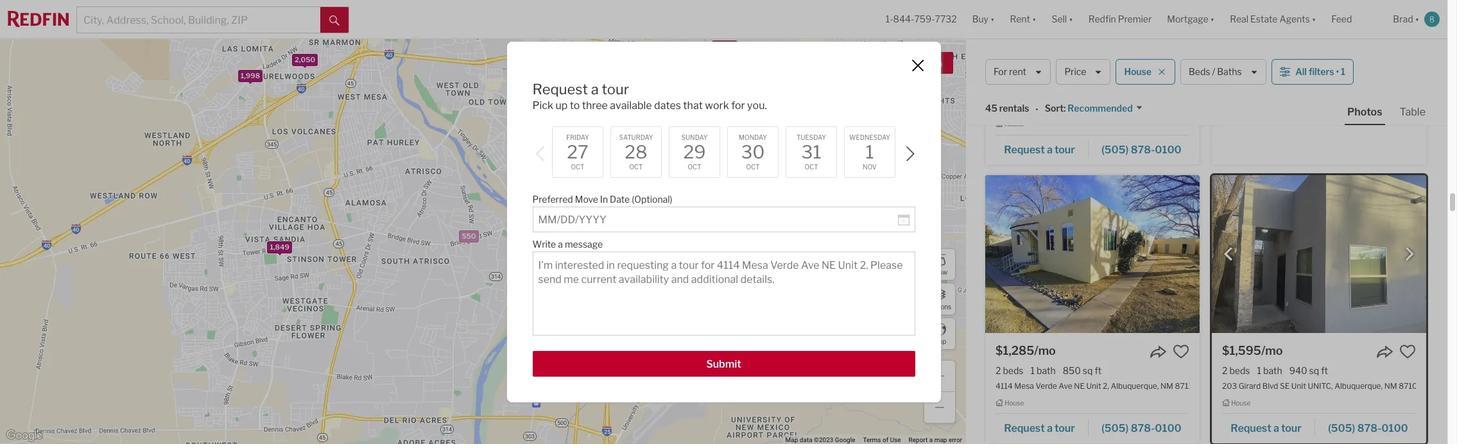 Task type: locate. For each thing, give the bounding box(es) containing it.
1,020
[[651, 194, 670, 203]]

write a message
[[532, 239, 603, 250]]

all filters • 1 button
[[1272, 59, 1354, 85]]

house left the remove house icon
[[1124, 66, 1152, 77]]

se
[[1058, 102, 1068, 112], [1280, 381, 1290, 391]]

se right st
[[1058, 102, 1068, 112]]

house down the mesa
[[1005, 399, 1024, 407]]

27
[[567, 141, 588, 163]]

1 horizontal spatial •
[[1336, 66, 1339, 77]]

1 horizontal spatial favorite button checkbox
[[1399, 343, 1416, 360]]

5 oct from the left
[[805, 163, 818, 171]]

se for $845 /mo
[[1058, 102, 1068, 112]]

878- for $845 /mo
[[1131, 143, 1155, 156]]

1,500 left in
[[578, 189, 598, 198]]

1 inside wednesday 1 nov
[[866, 141, 874, 163]]

beds / baths button
[[1180, 59, 1267, 85]]

1 bath for $1,595 /mo
[[1257, 365, 1282, 376]]

oct for 31
[[805, 163, 818, 171]]

1 for $1,285 /mo
[[1031, 365, 1035, 376]]

0 horizontal spatial 2 beds
[[996, 365, 1023, 376]]

1 horizontal spatial 825
[[825, 153, 839, 162]]

2 beds for $1,285 /mo
[[996, 365, 1023, 376]]

1 vertical spatial favorite button checkbox
[[1399, 343, 1416, 360]]

995
[[635, 142, 649, 151], [785, 258, 799, 267]]

850
[[1063, 365, 1081, 376]]

ft up 4114 mesa verde ave ne unit 2, albuquerque, nm 87110
[[1095, 365, 1102, 376]]

(505) 878-0100 link down recommended button
[[1089, 138, 1189, 160]]

•
[[1336, 66, 1339, 77], [1036, 104, 1038, 115]]

a up three
[[591, 81, 599, 97]]

2 beds up 4114
[[996, 365, 1023, 376]]

tour down 203 girard blvd se unit unitc, albuquerque, nm 87106
[[1281, 423, 1302, 435]]

1 horizontal spatial beds
[[1229, 365, 1250, 376]]

1 horizontal spatial 995
[[785, 258, 799, 267]]

unit for $1,595 /mo
[[1291, 381, 1306, 391]]

all filters • 1
[[1295, 66, 1345, 77]]

that
[[683, 100, 703, 112]]

0 horizontal spatial 985
[[685, 173, 699, 182]]

tour for $1,285 /mo
[[1055, 423, 1075, 435]]

1 beds from the left
[[1003, 365, 1023, 376]]

tour up available
[[602, 81, 629, 97]]

tour down ':'
[[1055, 143, 1075, 156]]

1,500
[[524, 147, 544, 156], [578, 189, 598, 198]]

move
[[575, 194, 598, 205]]

friday
[[566, 134, 589, 141]]

7732
[[935, 14, 957, 25]]

1 bath up st
[[1031, 86, 1057, 97]]

work
[[705, 100, 729, 112]]

0 vertical spatial 985
[[685, 173, 699, 182]]

(505) down 203 girard blvd se unit unitc, albuquerque, nm 87106
[[1328, 423, 1355, 435]]

2 units down 27
[[567, 164, 591, 173]]

photo of 203 girard blvd se unit unitc, albuquerque, nm 87106 image
[[1212, 175, 1426, 333]]

request a tour down verde
[[1004, 423, 1075, 435]]

2 beds
[[996, 365, 1023, 376], [1222, 365, 1250, 376]]

bath up blvd
[[1263, 365, 1282, 376]]

redfin premier
[[1088, 14, 1152, 25]]

bath up verde
[[1037, 365, 1056, 376]]

2 horizontal spatial unit
[[1291, 381, 1306, 391]]

tour
[[602, 81, 629, 97], [1055, 143, 1075, 156], [1055, 423, 1075, 435], [1281, 423, 1302, 435]]

oct for 27
[[571, 163, 584, 171]]

1 horizontal spatial unit
[[1086, 381, 1101, 391]]

850 sq ft
[[1063, 365, 1102, 376]]

ft for $1,595 /mo
[[1321, 365, 1328, 376]]

(505) 878-0100 link down 203 girard blvd se unit unitc, albuquerque, nm 87106
[[1315, 417, 1416, 439]]

data
[[800, 437, 812, 444]]

1 vertical spatial se
[[1280, 381, 1290, 391]]

1 inside all filters • 1 button
[[1341, 66, 1345, 77]]

oct inside saturday 28 oct
[[629, 163, 643, 171]]

recommended button
[[1066, 102, 1143, 115]]

$1,595 /mo
[[1222, 344, 1283, 357]]

tour inside request a tour pick up to three available dates that work for you.
[[602, 81, 629, 97]]

1 up girard
[[1257, 365, 1261, 376]]

(505) 878-0100 for $1,595 /mo
[[1328, 423, 1408, 435]]

beds up girard
[[1229, 365, 1250, 376]]

unit down 940
[[1291, 381, 1306, 391]]

nm for $1,595 /mo
[[1384, 381, 1397, 391]]

request up up
[[532, 81, 588, 97]]

submit
[[706, 358, 741, 370]]

1 2 beds from the left
[[996, 365, 1023, 376]]

sq right 850
[[1083, 365, 1093, 376]]

2 units
[[567, 164, 591, 173], [713, 255, 737, 264]]

1 right filters
[[1341, 66, 1345, 77]]

City, Address, School, Building, ZIP search field
[[77, 7, 320, 33]]

1 bath for $845 /mo
[[1031, 86, 1057, 97]]

1 horizontal spatial 985
[[828, 267, 842, 276]]

unitc,
[[1308, 381, 1333, 391]]

ft
[[1095, 86, 1102, 97], [1095, 365, 1102, 376], [1321, 365, 1328, 376]]

2 beds for $1,595 /mo
[[1222, 365, 1250, 376]]

1 horizontal spatial units
[[719, 255, 737, 264]]

request a tour button down verde
[[996, 418, 1089, 437]]

1 oct from the left
[[571, 163, 584, 171]]

bath
[[1037, 86, 1057, 97], [1037, 365, 1056, 376], [1263, 365, 1282, 376]]

in
[[600, 194, 608, 205]]

1 horizontal spatial 87106
[[1399, 381, 1423, 391]]

1 vertical spatial 1,500
[[578, 189, 598, 198]]

terms of use link
[[863, 437, 901, 444]]

house for $1,285 /mo
[[1005, 399, 1024, 407]]

0 horizontal spatial favorite button checkbox
[[1173, 64, 1189, 81]]

house down girard
[[1231, 399, 1251, 407]]

0100 for $845 /mo
[[1155, 143, 1182, 156]]

request a tour button down the sort
[[996, 139, 1089, 158]]

favorite button checkbox for $1,595 /mo
[[1399, 343, 1416, 360]]

87106 for $845 /mo
[[1178, 102, 1202, 112]]

price
[[1065, 66, 1086, 77]]

you.
[[747, 100, 767, 112]]

beds for $1,595
[[1229, 365, 1250, 376]]

1 vertical spatial •
[[1036, 104, 1038, 115]]

1 bath up blvd
[[1257, 365, 1282, 376]]

1 horizontal spatial 2 units
[[713, 255, 737, 264]]

(505) 878-0100 link down 2,
[[1089, 417, 1189, 439]]

sq right 940
[[1309, 365, 1319, 376]]

previous image
[[532, 146, 548, 162]]

3141/2,
[[1086, 102, 1112, 112]]

preferred move in date (optional) element
[[532, 188, 909, 207]]

request down girard
[[1231, 423, 1271, 435]]

(505) 878-0100 link for $1,285 /mo
[[1089, 417, 1189, 439]]

0 vertical spatial •
[[1336, 66, 1339, 77]]

request inside request a tour pick up to three available dates that work for you.
[[532, 81, 588, 97]]

redfin premier button
[[1081, 0, 1159, 39]]

map left data
[[785, 437, 798, 444]]

bath for $845 /mo
[[1037, 86, 1057, 97]]

4114
[[996, 381, 1013, 391]]

oct inside friday 27 oct
[[571, 163, 584, 171]]

table
[[1400, 106, 1426, 118]]

4114 mesa verde ave ne unit 2, albuquerque, nm 87110
[[996, 381, 1197, 391]]

1 vertical spatial 985
[[828, 267, 842, 276]]

(505) 878-0100 down recommended button
[[1101, 143, 1182, 156]]

submit search image
[[329, 15, 340, 26]]

oct inside tuesday 31 oct
[[805, 163, 818, 171]]

(505) for $1,285 /mo
[[1101, 423, 1129, 435]]

$845
[[996, 65, 1026, 78]]

tour for $845 /mo
[[1055, 143, 1075, 156]]

albuquerque
[[985, 52, 1072, 69]]

1 vertical spatial 995
[[785, 258, 799, 267]]

report a map error
[[909, 437, 962, 444]]

a down blvd
[[1274, 423, 1279, 435]]

87110
[[1175, 381, 1197, 391]]

oct inside monday 30 oct
[[746, 163, 760, 171]]

request down the mesa
[[1004, 423, 1045, 435]]

house down 45 rentals •
[[1005, 120, 1024, 128]]

1 up sycamore
[[1031, 86, 1036, 97]]

unit for $845 /mo
[[1070, 102, 1084, 112]]

save search
[[891, 58, 942, 69]]

units down 27
[[573, 164, 591, 173]]

units down 970
[[719, 255, 737, 264]]

all
[[1295, 66, 1307, 77]]

sycamore
[[1011, 102, 1047, 112]]

request a tour button
[[996, 139, 1089, 158], [996, 418, 1089, 437], [1222, 418, 1315, 437]]

favorite button checkbox
[[1173, 343, 1189, 360]]

nm for $845 /mo
[[1163, 102, 1176, 112]]

1 left next image
[[866, 141, 874, 163]]

favorite button checkbox for $845 /mo
[[1173, 64, 1189, 81]]

map
[[933, 337, 946, 345], [785, 437, 798, 444]]

1,095
[[713, 243, 733, 252]]

1 vertical spatial 2 units
[[713, 255, 737, 264]]

house
[[1124, 66, 1152, 77], [1005, 120, 1024, 128], [1005, 399, 1024, 407], [1231, 399, 1251, 407]]

0 horizontal spatial map
[[785, 437, 798, 444]]

oct for 29
[[688, 163, 701, 171]]

request a tour button for $1,285
[[996, 418, 1089, 437]]

se right blvd
[[1280, 381, 1290, 391]]

dialog
[[507, 42, 941, 403]]

(505) 878-0100 link for $1,595 /mo
[[1315, 417, 1416, 439]]

draw
[[932, 268, 947, 276]]

• left st
[[1036, 104, 1038, 115]]

1 horizontal spatial se
[[1280, 381, 1290, 391]]

request a tour down blvd
[[1231, 423, 1302, 435]]

albuquerque, right unitc,
[[1335, 381, 1383, 391]]

ft up 203 girard blvd se unit unitc, albuquerque, nm 87106
[[1321, 365, 1328, 376]]

sort :
[[1045, 103, 1066, 114]]

0 horizontal spatial beds
[[1003, 365, 1023, 376]]

1 horizontal spatial map
[[933, 337, 946, 345]]

google image
[[3, 428, 46, 444]]

0100 for $1,285 /mo
[[1155, 423, 1182, 435]]

1 horizontal spatial 2 beds
[[1222, 365, 1250, 376]]

0 vertical spatial map
[[933, 337, 946, 345]]

(505) down 2,
[[1101, 423, 1129, 435]]

(505) down recommended button
[[1101, 143, 1129, 156]]

0 vertical spatial 995
[[635, 142, 649, 151]]

albuquerque, down house button
[[1114, 102, 1162, 112]]

beds
[[1003, 365, 1023, 376], [1229, 365, 1250, 376]]

map
[[934, 437, 947, 444]]

request a tour down the sort
[[1004, 143, 1075, 156]]

1,100
[[579, 238, 598, 247]]

sq right 768 on the top of the page
[[1083, 86, 1093, 97]]

314
[[996, 102, 1009, 112]]

error
[[949, 437, 962, 444]]

0 horizontal spatial se
[[1058, 102, 1068, 112]]

dates
[[654, 100, 681, 112]]

beds up 4114
[[1003, 365, 1023, 376]]

favorite button checkbox
[[1173, 64, 1189, 81], [1399, 343, 1416, 360]]

0 vertical spatial se
[[1058, 102, 1068, 112]]

3 oct from the left
[[688, 163, 701, 171]]

• inside button
[[1336, 66, 1339, 77]]

filters
[[1309, 66, 1334, 77]]

759-
[[914, 14, 935, 25]]

0 horizontal spatial 2 units
[[567, 164, 591, 173]]

saturday
[[619, 134, 653, 141]]

45
[[985, 103, 997, 114]]

940
[[1289, 365, 1307, 376]]

0 vertical spatial favorite button checkbox
[[1173, 64, 1189, 81]]

tour for $1,595 /mo
[[1281, 423, 1302, 435]]

4 oct from the left
[[746, 163, 760, 171]]

0 vertical spatial units
[[573, 164, 591, 173]]

1,500 left friday 27 oct
[[524, 147, 544, 156]]

map down options at bottom
[[933, 337, 946, 345]]

nm
[[1163, 102, 1176, 112], [1160, 381, 1173, 391], [1384, 381, 1397, 391]]

2 beds up 203
[[1222, 365, 1250, 376]]

• for 45 rentals •
[[1036, 104, 1038, 115]]

0 horizontal spatial 87106
[[1178, 102, 1202, 112]]

• for all filters • 1
[[1336, 66, 1339, 77]]

• right filters
[[1336, 66, 1339, 77]]

0 horizontal spatial 1,500
[[524, 147, 544, 156]]

2 2 beds from the left
[[1222, 365, 1250, 376]]

$1,595
[[1222, 344, 1261, 357]]

map button
[[924, 318, 956, 350]]

map inside button
[[933, 337, 946, 345]]

1 up the mesa
[[1031, 365, 1035, 376]]

1 vertical spatial map
[[785, 437, 798, 444]]

2 units down 970
[[713, 255, 737, 264]]

oct inside sunday 29 oct
[[688, 163, 701, 171]]

request
[[532, 81, 588, 97], [1004, 143, 1045, 156], [1004, 423, 1045, 435], [1231, 423, 1271, 435]]

0 vertical spatial 1,500
[[524, 147, 544, 156]]

preferred move in date (optional)
[[532, 194, 672, 205]]

albuquerque,
[[1114, 102, 1162, 112], [1111, 381, 1159, 391], [1335, 381, 1383, 391]]

photo of 4114 mesa verde ave ne unit 2, albuquerque, nm 87110 image
[[985, 175, 1200, 333]]

0 horizontal spatial •
[[1036, 104, 1038, 115]]

ft for $1,285 /mo
[[1095, 365, 1102, 376]]

878- down 203 girard blvd se unit unitc, albuquerque, nm 87106
[[1357, 423, 1382, 435]]

request a tour for $845
[[1004, 143, 1075, 156]]

878- down 4114 mesa verde ave ne unit 2, albuquerque, nm 87110
[[1131, 423, 1155, 435]]

house for $845 /mo
[[1005, 120, 1024, 128]]

• inside 45 rentals •
[[1036, 104, 1038, 115]]

0 horizontal spatial unit
[[1070, 102, 1084, 112]]

1 vertical spatial 87106
[[1399, 381, 1423, 391]]

dialog containing 27
[[507, 42, 941, 403]]

unit right ':'
[[1070, 102, 1084, 112]]

0 horizontal spatial units
[[573, 164, 591, 173]]

(505) for $845 /mo
[[1101, 143, 1129, 156]]

request a tour button down blvd
[[1222, 418, 1315, 437]]

1 for $845 /mo
[[1031, 86, 1036, 97]]

878- down recommended button
[[1131, 143, 1155, 156]]

2 oct from the left
[[629, 163, 643, 171]]

favorite button image for $845 /mo
[[1173, 64, 1189, 81]]

(505) 878-0100 down 2,
[[1101, 423, 1182, 435]]

1 horizontal spatial 1,500
[[578, 189, 598, 198]]

oct
[[571, 163, 584, 171], [629, 163, 643, 171], [688, 163, 701, 171], [746, 163, 760, 171], [805, 163, 818, 171]]

1 vertical spatial 825
[[804, 232, 818, 241]]

favorite button image
[[1173, 64, 1189, 81], [1173, 343, 1189, 360], [1399, 343, 1416, 360]]

ft up 314 sycamore st se unit 3141/2, albuquerque, nm 87106
[[1095, 86, 1102, 97]]

1 bath up verde
[[1031, 365, 1056, 376]]

0 vertical spatial 87106
[[1178, 102, 1202, 112]]

request down rentals
[[1004, 143, 1045, 156]]

tour down ave
[[1055, 423, 1075, 435]]

bath up st
[[1037, 86, 1057, 97]]

(505) for $1,595 /mo
[[1328, 423, 1355, 435]]

a right write
[[558, 239, 563, 250]]

use
[[890, 437, 901, 444]]

1,550
[[585, 221, 605, 230]]

unit left 2,
[[1086, 381, 1101, 391]]

tuesday
[[797, 134, 826, 141]]

(505) 878-0100 down 203 girard blvd se unit unitc, albuquerque, nm 87106
[[1328, 423, 1408, 435]]

2 beds from the left
[[1229, 365, 1250, 376]]



Task type: describe. For each thing, give the bounding box(es) containing it.
768
[[1064, 86, 1081, 97]]

sq for $845 /mo
[[1083, 86, 1093, 97]]

/mo for $1,595
[[1261, 344, 1283, 357]]

up
[[556, 100, 568, 112]]

previous button image
[[1222, 248, 1235, 260]]

(505) 878-0100 for $1,285 /mo
[[1101, 423, 1182, 435]]

message
[[565, 239, 603, 250]]

for rent button
[[985, 59, 1051, 85]]

45 rentals •
[[985, 103, 1038, 115]]

date
[[610, 194, 630, 205]]

map for map data ©2023 google
[[785, 437, 798, 444]]

favorite button image for $1,285 /mo
[[1173, 343, 1189, 360]]

se for $1,595 /mo
[[1280, 381, 1290, 391]]

a down the sort
[[1047, 143, 1053, 156]]

monday
[[739, 134, 767, 141]]

for rent
[[994, 66, 1026, 77]]

$845 /mo
[[996, 65, 1048, 78]]

map region
[[0, 0, 1036, 444]]

premier
[[1118, 14, 1152, 25]]

friday 27 oct
[[566, 134, 589, 171]]

albuquerque, for $1,595 /mo
[[1335, 381, 1383, 391]]

favorite button image for $1,595 /mo
[[1399, 343, 1416, 360]]

beds
[[1189, 66, 1210, 77]]

albuquerque, right 2,
[[1111, 381, 1159, 391]]

1,595
[[689, 169, 709, 178]]

sq for $1,595 /mo
[[1309, 365, 1319, 376]]

768 sq ft
[[1064, 86, 1102, 97]]

1,785
[[680, 166, 699, 175]]

1,998
[[240, 71, 260, 80]]

0100 for $1,595 /mo
[[1382, 423, 1408, 435]]

girard
[[1239, 381, 1261, 391]]

request a tour button for $1,595
[[1222, 418, 1315, 437]]

pick
[[532, 100, 553, 112]]

550
[[461, 232, 476, 241]]

saturday 28 oct
[[619, 134, 653, 171]]

write
[[532, 239, 556, 250]]

beds / baths
[[1189, 66, 1242, 77]]

draw button
[[924, 248, 956, 281]]

feed
[[1332, 14, 1352, 25]]

2 down 1,095
[[713, 255, 718, 264]]

verde
[[1036, 381, 1057, 391]]

1,450
[[630, 176, 650, 185]]

Write a message text field
[[538, 259, 909, 329]]

save
[[891, 58, 912, 69]]

request for $1,595
[[1231, 423, 1271, 435]]

map for map
[[933, 337, 946, 345]]

request a tour pick up to three available dates that work for you.
[[532, 81, 767, 112]]

photos
[[1347, 106, 1382, 118]]

ft for $845 /mo
[[1095, 86, 1102, 97]]

photos button
[[1345, 105, 1397, 125]]

of
[[883, 437, 889, 444]]

1-
[[886, 14, 893, 25]]

house button
[[1116, 59, 1175, 85]]

write a message element
[[532, 232, 909, 252]]

google
[[835, 437, 855, 444]]

request a tour for $1,595
[[1231, 423, 1302, 435]]

625
[[683, 166, 697, 175]]

2,400
[[591, 144, 611, 153]]

redfin
[[1088, 14, 1116, 25]]

975
[[713, 248, 727, 257]]

next button image
[[1403, 248, 1416, 260]]

preferred
[[532, 194, 573, 205]]

$1,285
[[996, 344, 1034, 357]]

blvd
[[1262, 381, 1278, 391]]

1-844-759-7732
[[886, 14, 957, 25]]

2,600
[[578, 142, 598, 151]]

photo of 314 sycamore st se unit 3141/2, albuquerque, nm 87106 image
[[985, 0, 1200, 54]]

/mo for $1,285
[[1034, 344, 1056, 357]]

available
[[610, 100, 652, 112]]

844-
[[893, 14, 914, 25]]

house for $1,595 /mo
[[1231, 399, 1251, 407]]

bath for $1,285 /mo
[[1037, 365, 1056, 376]]

1,075
[[689, 249, 708, 258]]

2 up 203
[[1222, 365, 1228, 376]]

to
[[570, 100, 580, 112]]

rent
[[1009, 66, 1026, 77]]

request for $1,285
[[1004, 423, 1045, 435]]

albuquerque rentals
[[985, 52, 1127, 69]]

a left 'map'
[[929, 437, 933, 444]]

terms
[[863, 437, 881, 444]]

2,
[[1103, 381, 1109, 391]]

request for $845
[[1004, 143, 1045, 156]]

sq for $1,285 /mo
[[1083, 365, 1093, 376]]

for
[[731, 100, 745, 112]]

albuquerque, for $845 /mo
[[1114, 102, 1162, 112]]

2 up 4114
[[996, 365, 1001, 376]]

remove house image
[[1158, 68, 1166, 76]]

87106 for $1,595 /mo
[[1399, 381, 1423, 391]]

(505) 878-0100 for $845 /mo
[[1101, 143, 1182, 156]]

©2023
[[814, 437, 833, 444]]

request a tour button for $845
[[996, 139, 1089, 158]]

0 vertical spatial 825
[[825, 153, 839, 162]]

report
[[909, 437, 928, 444]]

a down verde
[[1047, 423, 1053, 435]]

mesa
[[1014, 381, 1034, 391]]

1,395
[[768, 148, 787, 157]]

map data ©2023 google
[[785, 437, 855, 444]]

request a tour for $1,285
[[1004, 423, 1075, 435]]

(optional)
[[632, 194, 672, 205]]

1,849
[[270, 242, 289, 251]]

1 bath for $1,285 /mo
[[1031, 365, 1056, 376]]

ave
[[1059, 381, 1072, 391]]

1 vertical spatial units
[[719, 255, 737, 264]]

oct for 28
[[629, 163, 643, 171]]

$1,285 /mo
[[996, 344, 1056, 357]]

/mo for $845
[[1026, 65, 1048, 78]]

next image
[[902, 146, 918, 162]]

rentals
[[999, 103, 1029, 114]]

house inside button
[[1124, 66, 1152, 77]]

bath for $1,595 /mo
[[1263, 365, 1282, 376]]

/
[[1212, 66, 1215, 77]]

(505) 878-0100 link for $845 /mo
[[1089, 138, 1189, 160]]

sunday 29 oct
[[681, 134, 708, 171]]

nov
[[863, 163, 877, 171]]

monday 30 oct
[[739, 134, 767, 171]]

950
[[788, 257, 803, 266]]

1-844-759-7732 link
[[886, 14, 957, 25]]

submit button
[[532, 351, 915, 377]]

878- for $1,285 /mo
[[1131, 423, 1155, 435]]

1,650
[[688, 99, 708, 108]]

table button
[[1397, 105, 1428, 124]]

oct for 30
[[746, 163, 760, 171]]

2 down 27
[[567, 164, 572, 173]]

terms of use
[[863, 437, 901, 444]]

0 vertical spatial 2 units
[[567, 164, 591, 173]]

878- for $1,595 /mo
[[1357, 423, 1382, 435]]

1 for $1,595 /mo
[[1257, 365, 1261, 376]]

970
[[725, 245, 739, 254]]

wednesday 1 nov
[[849, 134, 890, 171]]

sort
[[1045, 103, 1064, 114]]

beds for $1,285
[[1003, 365, 1023, 376]]

a inside request a tour pick up to three available dates that work for you.
[[591, 81, 599, 97]]

Preferred Move In Date (Optional) text field
[[538, 214, 898, 226]]

save search button
[[880, 52, 953, 74]]

0 horizontal spatial 825
[[804, 232, 818, 241]]

sunday
[[681, 134, 708, 141]]

0 horizontal spatial 995
[[635, 142, 649, 151]]

user photo image
[[1424, 12, 1440, 27]]

:
[[1064, 103, 1066, 114]]

30
[[741, 141, 765, 163]]

baths
[[1217, 66, 1242, 77]]

st
[[1049, 102, 1056, 112]]



Task type: vqa. For each thing, say whether or not it's contained in the screenshot.
speed
no



